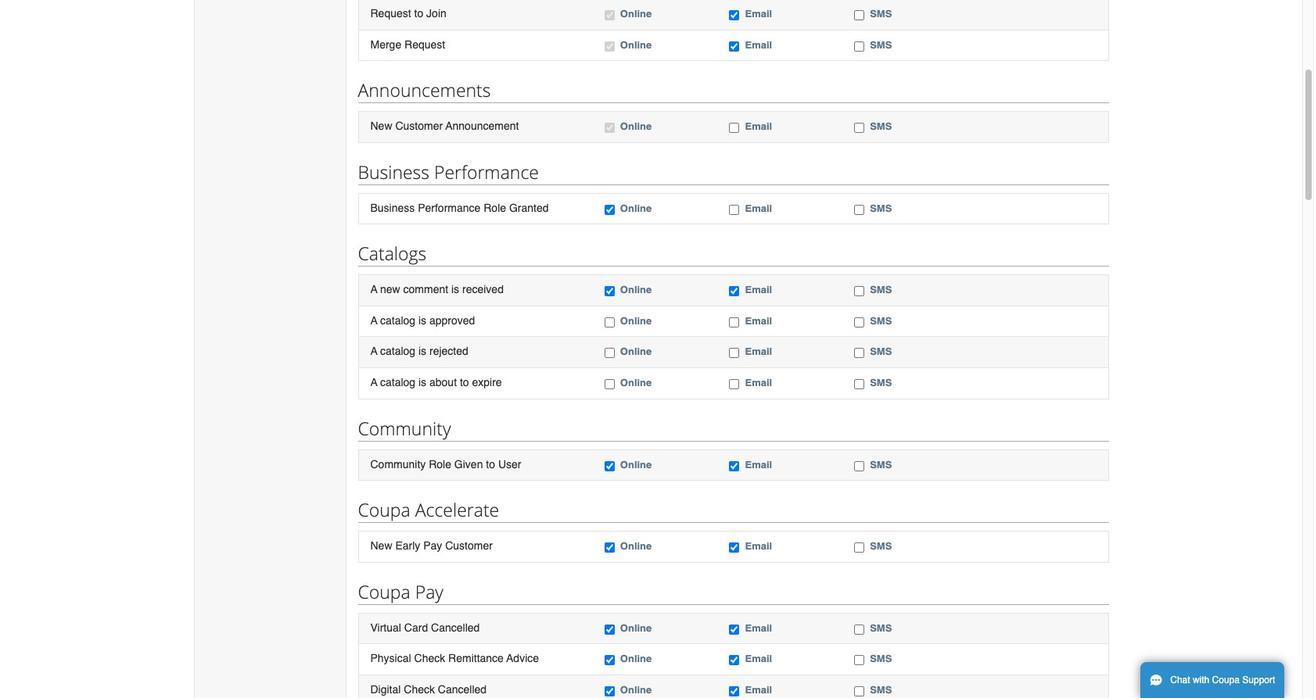 Task type: locate. For each thing, give the bounding box(es) containing it.
email for business performance role granted
[[745, 202, 772, 214]]

new for new customer announcement
[[371, 120, 392, 132]]

1 vertical spatial community
[[371, 458, 426, 471]]

sms for a catalog is about to expire
[[870, 377, 892, 389]]

coupa accelerate
[[358, 498, 499, 523]]

community
[[358, 416, 451, 441], [371, 458, 426, 471]]

1 horizontal spatial to
[[460, 376, 469, 389]]

check
[[414, 653, 445, 665], [404, 684, 435, 696]]

catalog for a catalog is approved
[[380, 314, 416, 327]]

1 new from the top
[[371, 120, 392, 132]]

1 sms from the top
[[870, 8, 892, 20]]

is left received
[[452, 283, 459, 296]]

community for community
[[358, 416, 451, 441]]

8 email from the top
[[745, 377, 772, 389]]

to right about
[[460, 376, 469, 389]]

3 a from the top
[[371, 345, 378, 358]]

2 vertical spatial catalog
[[380, 376, 416, 389]]

coupa pay
[[358, 580, 444, 605]]

a for a catalog is approved
[[371, 314, 378, 327]]

role
[[484, 202, 506, 214], [429, 458, 452, 471]]

catalog
[[380, 314, 416, 327], [380, 345, 416, 358], [380, 376, 416, 389]]

1 vertical spatial business
[[371, 202, 415, 214]]

sms
[[870, 8, 892, 20], [870, 39, 892, 51], [870, 121, 892, 132], [870, 202, 892, 214], [870, 284, 892, 296], [870, 315, 892, 327], [870, 346, 892, 358], [870, 377, 892, 389], [870, 459, 892, 471], [870, 541, 892, 553], [870, 623, 892, 634], [870, 654, 892, 665], [870, 685, 892, 696]]

9 online from the top
[[620, 459, 652, 471]]

digital check cancelled
[[371, 684, 487, 696]]

4 email from the top
[[745, 202, 772, 214]]

new down the "announcements"
[[371, 120, 392, 132]]

0 vertical spatial performance
[[434, 159, 539, 184]]

performance down the business performance
[[418, 202, 481, 214]]

3 online from the top
[[620, 121, 652, 132]]

a up a catalog is rejected at left
[[371, 314, 378, 327]]

email for a new comment is received
[[745, 284, 772, 296]]

pay right early
[[423, 540, 442, 553]]

online for a catalog is rejected
[[620, 346, 652, 358]]

12 email from the top
[[745, 654, 772, 665]]

to left join
[[414, 7, 424, 20]]

coupa up early
[[358, 498, 411, 523]]

with
[[1193, 675, 1210, 686]]

cancelled for digital check cancelled
[[438, 684, 487, 696]]

0 vertical spatial check
[[414, 653, 445, 665]]

pay up virtual card cancelled
[[415, 580, 444, 605]]

physical
[[371, 653, 411, 665]]

1 vertical spatial cancelled
[[438, 684, 487, 696]]

new left early
[[371, 540, 392, 553]]

community up coupa accelerate
[[371, 458, 426, 471]]

None checkbox
[[730, 10, 740, 20], [730, 41, 740, 51], [855, 41, 865, 51], [605, 205, 615, 215], [730, 205, 740, 215], [855, 205, 865, 215], [605, 287, 615, 297], [855, 287, 865, 297], [605, 318, 615, 328], [730, 379, 740, 390], [855, 379, 865, 390], [605, 461, 615, 471], [855, 461, 865, 471], [605, 543, 615, 553], [730, 543, 740, 553], [605, 625, 615, 635], [730, 625, 740, 635], [730, 656, 740, 666], [855, 656, 865, 666], [605, 687, 615, 697], [855, 687, 865, 697], [730, 10, 740, 20], [730, 41, 740, 51], [855, 41, 865, 51], [605, 205, 615, 215], [730, 205, 740, 215], [855, 205, 865, 215], [605, 287, 615, 297], [855, 287, 865, 297], [605, 318, 615, 328], [730, 379, 740, 390], [855, 379, 865, 390], [605, 461, 615, 471], [855, 461, 865, 471], [605, 543, 615, 553], [730, 543, 740, 553], [605, 625, 615, 635], [730, 625, 740, 635], [730, 656, 740, 666], [855, 656, 865, 666], [605, 687, 615, 697], [855, 687, 865, 697]]

8 sms from the top
[[870, 377, 892, 389]]

check right digital
[[404, 684, 435, 696]]

6 sms from the top
[[870, 315, 892, 327]]

pay
[[423, 540, 442, 553], [415, 580, 444, 605]]

customer
[[395, 120, 443, 132], [445, 540, 493, 553]]

3 email from the top
[[745, 121, 772, 132]]

6 online from the top
[[620, 315, 652, 327]]

catalog for a catalog is rejected
[[380, 345, 416, 358]]

a left new
[[371, 283, 378, 296]]

advice
[[507, 653, 539, 665]]

is for about
[[419, 376, 427, 389]]

coupa right with
[[1213, 675, 1240, 686]]

1 vertical spatial new
[[371, 540, 392, 553]]

online for a catalog is approved
[[620, 315, 652, 327]]

13 online from the top
[[620, 685, 652, 696]]

coupa for coupa pay
[[358, 580, 411, 605]]

a down a catalog is rejected at left
[[371, 376, 378, 389]]

1 catalog from the top
[[380, 314, 416, 327]]

virtual card cancelled
[[371, 622, 480, 634]]

coupa for coupa accelerate
[[358, 498, 411, 523]]

announcements
[[358, 78, 491, 103]]

sms for community role given to user
[[870, 459, 892, 471]]

request down join
[[405, 38, 445, 51]]

13 email from the top
[[745, 685, 772, 696]]

to left user
[[486, 458, 495, 471]]

9 sms from the top
[[870, 459, 892, 471]]

0 vertical spatial coupa
[[358, 498, 411, 523]]

0 horizontal spatial role
[[429, 458, 452, 471]]

email
[[745, 8, 772, 20], [745, 39, 772, 51], [745, 121, 772, 132], [745, 202, 772, 214], [745, 284, 772, 296], [745, 315, 772, 327], [745, 346, 772, 358], [745, 377, 772, 389], [745, 459, 772, 471], [745, 541, 772, 553], [745, 623, 772, 634], [745, 654, 772, 665], [745, 685, 772, 696]]

email for request to join
[[745, 8, 772, 20]]

online for business performance role granted
[[620, 202, 652, 214]]

online for a catalog is about to expire
[[620, 377, 652, 389]]

customer down the "announcements"
[[395, 120, 443, 132]]

7 online from the top
[[620, 346, 652, 358]]

merge
[[371, 38, 402, 51]]

a catalog is rejected
[[371, 345, 469, 358]]

0 vertical spatial new
[[371, 120, 392, 132]]

0 vertical spatial cancelled
[[431, 622, 480, 634]]

remittance
[[448, 653, 504, 665]]

business
[[358, 159, 430, 184], [371, 202, 415, 214]]

7 email from the top
[[745, 346, 772, 358]]

request
[[371, 7, 411, 20], [405, 38, 445, 51]]

performance
[[434, 159, 539, 184], [418, 202, 481, 214]]

cancelled down physical check remittance advice
[[438, 684, 487, 696]]

0 horizontal spatial customer
[[395, 120, 443, 132]]

4 online from the top
[[620, 202, 652, 214]]

10 online from the top
[[620, 541, 652, 553]]

email for new customer announcement
[[745, 121, 772, 132]]

a catalog is approved
[[371, 314, 475, 327]]

catalog down a catalog is rejected at left
[[380, 376, 416, 389]]

role left granted
[[484, 202, 506, 214]]

to
[[414, 7, 424, 20], [460, 376, 469, 389], [486, 458, 495, 471]]

1 vertical spatial check
[[404, 684, 435, 696]]

4 a from the top
[[371, 376, 378, 389]]

1 horizontal spatial customer
[[445, 540, 493, 553]]

a catalog is about to expire
[[371, 376, 502, 389]]

a for a catalog is about to expire
[[371, 376, 378, 389]]

2 catalog from the top
[[380, 345, 416, 358]]

catalog down new
[[380, 314, 416, 327]]

given
[[455, 458, 483, 471]]

performance for business performance role granted
[[418, 202, 481, 214]]

customer down the accelerate
[[445, 540, 493, 553]]

3 catalog from the top
[[380, 376, 416, 389]]

2 new from the top
[[371, 540, 392, 553]]

1 vertical spatial performance
[[418, 202, 481, 214]]

5 online from the top
[[620, 284, 652, 296]]

1 vertical spatial customer
[[445, 540, 493, 553]]

2 a from the top
[[371, 314, 378, 327]]

2 vertical spatial to
[[486, 458, 495, 471]]

is left the approved
[[419, 314, 427, 327]]

new early pay customer
[[371, 540, 493, 553]]

0 vertical spatial catalog
[[380, 314, 416, 327]]

1 a from the top
[[371, 283, 378, 296]]

sms for a catalog is approved
[[870, 315, 892, 327]]

new
[[371, 120, 392, 132], [371, 540, 392, 553]]

1 vertical spatial catalog
[[380, 345, 416, 358]]

business performance role granted
[[371, 202, 549, 214]]

1 online from the top
[[620, 8, 652, 20]]

virtual
[[371, 622, 401, 634]]

new for new early pay customer
[[371, 540, 392, 553]]

new customer announcement
[[371, 120, 519, 132]]

is left rejected
[[419, 345, 427, 358]]

12 online from the top
[[620, 654, 652, 665]]

2 email from the top
[[745, 39, 772, 51]]

0 horizontal spatial to
[[414, 7, 424, 20]]

11 email from the top
[[745, 623, 772, 634]]

business down new customer announcement
[[358, 159, 430, 184]]

9 email from the top
[[745, 459, 772, 471]]

2 online from the top
[[620, 39, 652, 51]]

is for rejected
[[419, 345, 427, 358]]

online
[[620, 8, 652, 20], [620, 39, 652, 51], [620, 121, 652, 132], [620, 202, 652, 214], [620, 284, 652, 296], [620, 315, 652, 327], [620, 346, 652, 358], [620, 377, 652, 389], [620, 459, 652, 471], [620, 541, 652, 553], [620, 623, 652, 634], [620, 654, 652, 665], [620, 685, 652, 696]]

0 vertical spatial business
[[358, 159, 430, 184]]

email for virtual card cancelled
[[745, 623, 772, 634]]

0 vertical spatial community
[[358, 416, 451, 441]]

email for digital check cancelled
[[745, 685, 772, 696]]

is
[[452, 283, 459, 296], [419, 314, 427, 327], [419, 345, 427, 358], [419, 376, 427, 389]]

6 email from the top
[[745, 315, 772, 327]]

1 horizontal spatial role
[[484, 202, 506, 214]]

check up 'digital check cancelled'
[[414, 653, 445, 665]]

12 sms from the top
[[870, 654, 892, 665]]

2 sms from the top
[[870, 39, 892, 51]]

cancelled up physical check remittance advice
[[431, 622, 480, 634]]

3 sms from the top
[[870, 121, 892, 132]]

community up community role given to user
[[358, 416, 451, 441]]

role left the given
[[429, 458, 452, 471]]

request to join
[[371, 7, 447, 20]]

10 sms from the top
[[870, 541, 892, 553]]

email for merge request
[[745, 39, 772, 51]]

online for physical check remittance advice
[[620, 654, 652, 665]]

1 vertical spatial to
[[460, 376, 469, 389]]

0 vertical spatial to
[[414, 7, 424, 20]]

10 email from the top
[[745, 541, 772, 553]]

None checkbox
[[605, 10, 615, 20], [855, 10, 865, 20], [605, 41, 615, 51], [605, 123, 615, 133], [730, 123, 740, 133], [855, 123, 865, 133], [730, 287, 740, 297], [730, 318, 740, 328], [855, 318, 865, 328], [605, 349, 615, 359], [730, 349, 740, 359], [855, 349, 865, 359], [605, 379, 615, 390], [730, 461, 740, 471], [855, 543, 865, 553], [855, 625, 865, 635], [605, 656, 615, 666], [730, 687, 740, 697], [605, 10, 615, 20], [855, 10, 865, 20], [605, 41, 615, 51], [605, 123, 615, 133], [730, 123, 740, 133], [855, 123, 865, 133], [730, 287, 740, 297], [730, 318, 740, 328], [855, 318, 865, 328], [605, 349, 615, 359], [730, 349, 740, 359], [855, 349, 865, 359], [605, 379, 615, 390], [730, 461, 740, 471], [855, 543, 865, 553], [855, 625, 865, 635], [605, 656, 615, 666], [730, 687, 740, 697]]

business up catalogs
[[371, 202, 415, 214]]

request up merge
[[371, 7, 411, 20]]

performance up the business performance role granted
[[434, 159, 539, 184]]

7 sms from the top
[[870, 346, 892, 358]]

11 sms from the top
[[870, 623, 892, 634]]

is left about
[[419, 376, 427, 389]]

online for virtual card cancelled
[[620, 623, 652, 634]]

1 vertical spatial coupa
[[358, 580, 411, 605]]

5 sms from the top
[[870, 284, 892, 296]]

8 online from the top
[[620, 377, 652, 389]]

coupa up virtual
[[358, 580, 411, 605]]

a
[[371, 283, 378, 296], [371, 314, 378, 327], [371, 345, 378, 358], [371, 376, 378, 389]]

accelerate
[[415, 498, 499, 523]]

5 email from the top
[[745, 284, 772, 296]]

a for a new comment is received
[[371, 283, 378, 296]]

13 sms from the top
[[870, 685, 892, 696]]

4 sms from the top
[[870, 202, 892, 214]]

a down a catalog is approved
[[371, 345, 378, 358]]

catalog down a catalog is approved
[[380, 345, 416, 358]]

2 vertical spatial coupa
[[1213, 675, 1240, 686]]

coupa
[[358, 498, 411, 523], [358, 580, 411, 605], [1213, 675, 1240, 686]]

cancelled
[[431, 622, 480, 634], [438, 684, 487, 696]]

1 email from the top
[[745, 8, 772, 20]]

email for community role given to user
[[745, 459, 772, 471]]

11 online from the top
[[620, 623, 652, 634]]



Task type: vqa. For each thing, say whether or not it's contained in the screenshot.
'Add another contact' button
no



Task type: describe. For each thing, give the bounding box(es) containing it.
community for community role given to user
[[371, 458, 426, 471]]

support
[[1243, 675, 1276, 686]]

received
[[462, 283, 504, 296]]

email for physical check remittance advice
[[745, 654, 772, 665]]

about
[[430, 376, 457, 389]]

0 vertical spatial request
[[371, 7, 411, 20]]

online for new early pay customer
[[620, 541, 652, 553]]

performance for business performance
[[434, 159, 539, 184]]

business for business performance role granted
[[371, 202, 415, 214]]

sms for digital check cancelled
[[870, 685, 892, 696]]

email for a catalog is rejected
[[745, 346, 772, 358]]

check for physical
[[414, 653, 445, 665]]

card
[[404, 622, 428, 634]]

0 vertical spatial pay
[[423, 540, 442, 553]]

email for a catalog is about to expire
[[745, 377, 772, 389]]

sms for request to join
[[870, 8, 892, 20]]

catalog for a catalog is about to expire
[[380, 376, 416, 389]]

sms for merge request
[[870, 39, 892, 51]]

0 vertical spatial role
[[484, 202, 506, 214]]

community role given to user
[[371, 458, 522, 471]]

sms for business performance role granted
[[870, 202, 892, 214]]

is for approved
[[419, 314, 427, 327]]

1 vertical spatial pay
[[415, 580, 444, 605]]

join
[[427, 7, 447, 20]]

new
[[380, 283, 400, 296]]

email for a catalog is approved
[[745, 315, 772, 327]]

business for business performance
[[358, 159, 430, 184]]

1 vertical spatial role
[[429, 458, 452, 471]]

physical check remittance advice
[[371, 653, 539, 665]]

announcement
[[446, 120, 519, 132]]

expire
[[472, 376, 502, 389]]

sms for new customer announcement
[[870, 121, 892, 132]]

online for digital check cancelled
[[620, 685, 652, 696]]

sms for a new comment is received
[[870, 284, 892, 296]]

chat with coupa support
[[1171, 675, 1276, 686]]

online for community role given to user
[[620, 459, 652, 471]]

early
[[395, 540, 420, 553]]

user
[[498, 458, 522, 471]]

2 horizontal spatial to
[[486, 458, 495, 471]]

sms for new early pay customer
[[870, 541, 892, 553]]

a for a catalog is rejected
[[371, 345, 378, 358]]

comment
[[403, 283, 448, 296]]

rejected
[[430, 345, 469, 358]]

merge request
[[371, 38, 445, 51]]

chat with coupa support button
[[1141, 663, 1285, 699]]

coupa inside chat with coupa support button
[[1213, 675, 1240, 686]]

sms for a catalog is rejected
[[870, 346, 892, 358]]

online for a new comment is received
[[620, 284, 652, 296]]

business performance
[[358, 159, 539, 184]]

0 vertical spatial customer
[[395, 120, 443, 132]]

online for request to join
[[620, 8, 652, 20]]

1 vertical spatial request
[[405, 38, 445, 51]]

granted
[[509, 202, 549, 214]]

approved
[[430, 314, 475, 327]]

digital
[[371, 684, 401, 696]]

check for digital
[[404, 684, 435, 696]]

chat
[[1171, 675, 1191, 686]]

online for new customer announcement
[[620, 121, 652, 132]]

email for new early pay customer
[[745, 541, 772, 553]]

sms for virtual card cancelled
[[870, 623, 892, 634]]

catalogs
[[358, 241, 427, 266]]

sms for physical check remittance advice
[[870, 654, 892, 665]]

cancelled for virtual card cancelled
[[431, 622, 480, 634]]

a new comment is received
[[371, 283, 504, 296]]

online for merge request
[[620, 39, 652, 51]]



